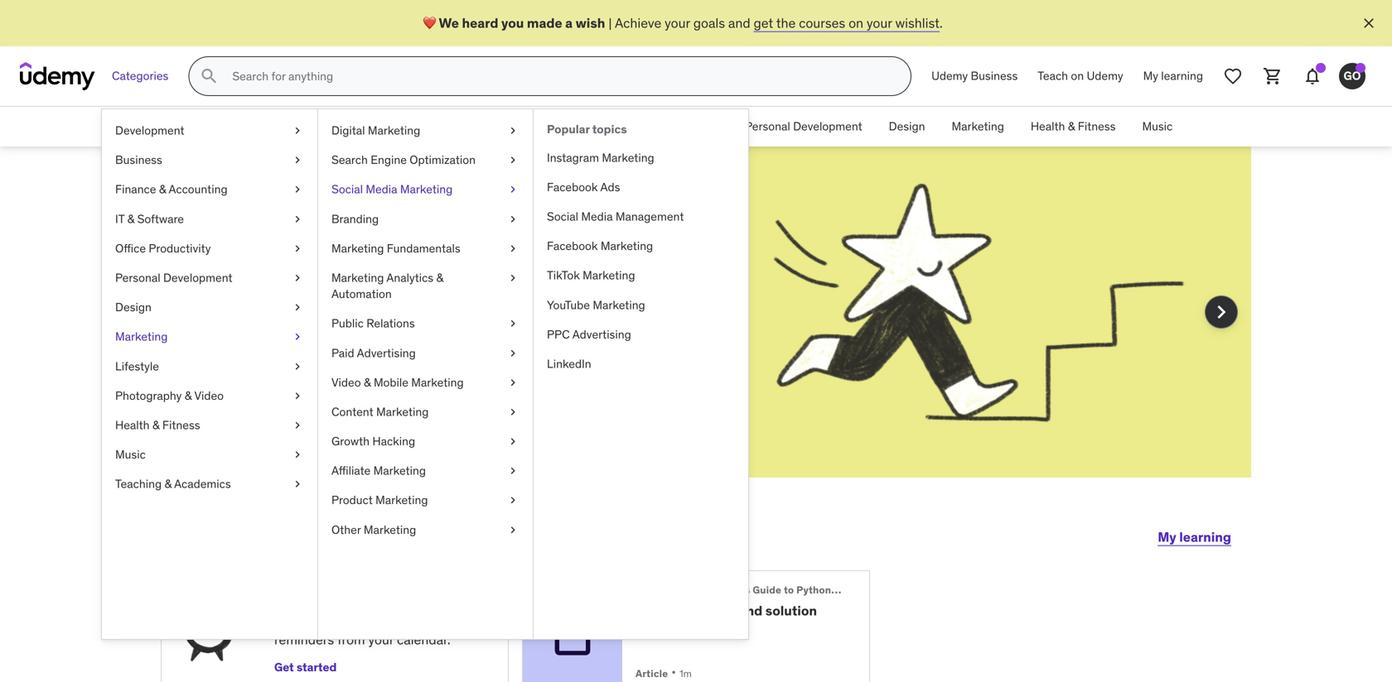 Task type: vqa. For each thing, say whether or not it's contained in the screenshot.
Social Media Marketing "link"
yes



Task type: describe. For each thing, give the bounding box(es) containing it.
finance & accounting link for lifestyle
[[102, 175, 317, 204]]

rewards.
[[287, 328, 337, 345]]

software for health & fitness
[[550, 119, 596, 134]]

media for marketing
[[366, 182, 397, 197]]

0 horizontal spatial music
[[115, 447, 146, 462]]

start
[[229, 517, 293, 551]]

xsmall image for affiliate marketing
[[506, 463, 520, 480]]

every day a little closer learning helps you reach your goals. and reap the rewards.
[[210, 219, 487, 345]]

0 vertical spatial a
[[565, 14, 573, 31]]

get the courses on your wishlist link
[[754, 14, 940, 31]]

0 horizontal spatial health & fitness
[[115, 418, 200, 433]]

your inside the every day a little closer learning helps you reach your goals. and reap the rewards.
[[361, 309, 386, 326]]

popular topics
[[547, 122, 627, 137]]

social for social media marketing
[[331, 182, 363, 197]]

& for it & software link for lifestyle
[[127, 212, 134, 226]]

0 vertical spatial learning
[[1161, 69, 1203, 83]]

1 vertical spatial health & fitness link
[[102, 411, 317, 440]]

development for lifestyle
[[163, 271, 232, 285]]

and for every day a little closer
[[210, 328, 232, 345]]

xsmall image for branding
[[506, 211, 520, 227]]

gary
[[424, 517, 490, 551]]

other
[[331, 523, 361, 538]]

marketing analytics & automation
[[331, 271, 443, 302]]

productivity for health & fitness
[[656, 119, 718, 134]]

topics
[[592, 122, 627, 137]]

little inside schedule time to learn a little each day adds up. get reminders from your calendar.
[[286, 613, 312, 630]]

tiktok marketing link
[[534, 261, 748, 291]]

0 horizontal spatial video
[[194, 388, 224, 403]]

teaching & academics
[[115, 477, 231, 492]]

goals.
[[389, 309, 424, 326]]

your left goals
[[665, 14, 690, 31]]

xsmall image for music
[[291, 447, 304, 463]]

tiktok
[[547, 268, 580, 283]]

software for lifestyle
[[137, 212, 184, 226]]

public
[[331, 316, 364, 331]]

0 horizontal spatial on
[[849, 14, 863, 31]]

11.
[[636, 603, 651, 620]]

article • 1m
[[636, 665, 692, 682]]

your inside schedule time to learn a little each day adds up. get reminders from your calendar.
[[368, 632, 394, 649]]

office productivity link for health & fitness
[[610, 107, 732, 147]]

office productivity for health & fitness
[[623, 119, 718, 134]]

marketing inside video & mobile marketing link
[[411, 375, 464, 390]]

accounting for lifestyle
[[169, 182, 228, 197]]

digital marketing
[[331, 123, 420, 138]]

adds
[[371, 613, 400, 630]]

marketing inside content marketing link
[[376, 405, 429, 420]]

business for health & fitness
[[315, 119, 362, 134]]

1 horizontal spatial video
[[331, 375, 361, 390]]

0 horizontal spatial music link
[[102, 440, 317, 470]]

marketing inside "marketing fundamentals" link
[[331, 241, 384, 256]]

to inside the ultimate beginners guide to python programming 11. homework and solution
[[784, 584, 794, 597]]

11. homework and solution link
[[636, 603, 843, 620]]

paid
[[331, 346, 354, 361]]

0 vertical spatial my learning link
[[1133, 56, 1213, 96]]

•
[[671, 665, 676, 682]]

teach on udemy
[[1038, 69, 1123, 83]]

search
[[331, 153, 368, 167]]

xsmall image for other marketing
[[506, 522, 520, 538]]

your left wishlist
[[867, 14, 892, 31]]

marketing inside the other marketing 'link'
[[364, 523, 416, 538]]

youtube marketing
[[547, 298, 645, 313]]

fitness for topmost health & fitness "link"
[[1078, 119, 1116, 134]]

design link for health & fitness
[[876, 107, 938, 147]]

& for finance & accounting link associated with health & fitness
[[432, 119, 440, 134]]

xsmall image for digital marketing
[[506, 123, 520, 139]]

heard
[[462, 14, 498, 31]]

xsmall image for content marketing
[[506, 404, 520, 421]]

teach
[[1038, 69, 1068, 83]]

notifications image
[[1303, 66, 1322, 86]]

xsmall image for marketing analytics & automation
[[506, 270, 520, 286]]

& for topmost health & fitness "link"
[[1068, 119, 1075, 134]]

close image
[[1361, 15, 1377, 31]]

office productivity link for lifestyle
[[102, 234, 317, 263]]

growth
[[331, 434, 370, 449]]

personal for lifestyle
[[115, 271, 160, 285]]

categories button
[[102, 56, 178, 96]]

xsmall image for video & mobile marketing
[[506, 375, 520, 391]]

Search for anything text field
[[229, 62, 891, 90]]

xsmall image for it & software
[[291, 211, 304, 227]]

0 vertical spatial health
[[1031, 119, 1065, 134]]

productivity for lifestyle
[[149, 241, 211, 256]]

closer
[[210, 260, 310, 303]]

xsmall image for teaching & academics
[[291, 477, 304, 493]]

tiktok marketing
[[547, 268, 635, 283]]

finance & accounting for health & fitness
[[389, 119, 501, 134]]

get started
[[274, 661, 337, 675]]

teaching & academics link
[[102, 470, 317, 499]]

teaching
[[115, 477, 162, 492]]

a
[[274, 613, 282, 630]]

marketing up lifestyle
[[115, 329, 168, 344]]

solution
[[765, 603, 817, 620]]

get inside schedule time to learn a little each day adds up. get reminders from your calendar.
[[424, 613, 446, 630]]

advertising for paid advertising
[[357, 346, 416, 361]]

photography
[[115, 388, 182, 403]]

1 horizontal spatial music link
[[1129, 107, 1186, 147]]

marketing inside youtube marketing link
[[593, 298, 645, 313]]

facebook ads
[[547, 180, 620, 195]]

❤️
[[423, 14, 436, 31]]

video & mobile marketing
[[331, 375, 464, 390]]

marketing analytics & automation link
[[318, 263, 533, 309]]

social media marketing
[[331, 182, 453, 197]]

xsmall image for growth hacking
[[506, 434, 520, 450]]

udemy business
[[931, 69, 1018, 83]]

1 horizontal spatial music
[[1142, 119, 1173, 134]]

❤️   we heard you made a wish | achieve your goals and get the courses on your wishlist .
[[423, 14, 943, 31]]

courses
[[799, 14, 845, 31]]

search engine optimization link
[[318, 145, 533, 175]]

marketing inside social media marketing link
[[400, 182, 453, 197]]

finance for health & fitness
[[389, 119, 430, 134]]

xsmall image for social media marketing
[[506, 182, 520, 198]]

social media management link
[[534, 202, 748, 232]]

public relations link
[[318, 309, 533, 339]]

get inside button
[[274, 661, 294, 675]]

homework
[[654, 603, 736, 620]]

social media marketing element
[[533, 109, 748, 640]]

hacking
[[372, 434, 415, 449]]

programming
[[834, 584, 901, 597]]

guide
[[753, 584, 781, 597]]

xsmall image for paid advertising
[[506, 345, 520, 362]]

paid advertising
[[331, 346, 416, 361]]

wish
[[576, 14, 605, 31]]

each
[[315, 613, 344, 630]]

branding
[[331, 212, 379, 226]]

0 vertical spatial health & fitness link
[[1017, 107, 1129, 147]]

ultimate
[[656, 584, 698, 597]]

reach
[[324, 309, 357, 326]]

marketing inside facebook marketing link
[[601, 239, 653, 254]]

marketing link for lifestyle
[[102, 322, 317, 352]]

marketing inside tiktok marketing link
[[583, 268, 635, 283]]

and inside the ultimate beginners guide to python programming 11. homework and solution
[[739, 603, 762, 620]]

photography & video
[[115, 388, 224, 403]]

1 vertical spatial learning
[[1179, 529, 1231, 546]]

xsmall image for public relations
[[506, 316, 520, 332]]

mobile
[[374, 375, 408, 390]]

facebook for facebook marketing
[[547, 239, 598, 254]]

& inside marketing analytics & automation
[[436, 271, 443, 285]]

it & software for health & fitness
[[528, 119, 596, 134]]

youtube
[[547, 298, 590, 313]]

lifestyle
[[115, 359, 159, 374]]

0 vertical spatial my learning
[[1143, 69, 1203, 83]]

get started button
[[274, 657, 337, 680]]

& for lifestyle finance & accounting link
[[159, 182, 166, 197]]

the
[[636, 584, 653, 597]]

article
[[636, 668, 668, 681]]

reap
[[235, 328, 261, 345]]

xsmall image for development
[[291, 123, 304, 139]]

office for health & fitness
[[623, 119, 654, 134]]

linkedin
[[547, 357, 591, 372]]

marketing fundamentals link
[[318, 234, 533, 263]]

udemy business link
[[921, 56, 1028, 96]]

|
[[608, 14, 612, 31]]

finance & accounting for lifestyle
[[115, 182, 228, 197]]

marketing down udemy business link
[[952, 119, 1004, 134]]

schedule time to learn a little each day adds up. get reminders from your calendar.
[[274, 588, 450, 649]]

you have alerts image
[[1356, 63, 1365, 73]]

1 vertical spatial on
[[1071, 69, 1084, 83]]

fundamentals
[[387, 241, 460, 256]]

facebook ads link
[[534, 173, 748, 202]]

0 vertical spatial business
[[971, 69, 1018, 83]]

digital marketing link
[[318, 116, 533, 145]]

submit search image
[[199, 66, 219, 86]]

paid advertising link
[[318, 339, 533, 368]]

& for health & fitness it & software link
[[540, 119, 547, 134]]

& for teaching & academics link
[[164, 477, 172, 492]]

go link
[[1332, 56, 1372, 96]]

1 unread notification image
[[1316, 63, 1326, 73]]

0 vertical spatial you
[[501, 14, 524, 31]]

carousel element
[[130, 147, 1392, 518]]

public relations
[[331, 316, 415, 331]]

the ultimate beginners guide to python programming 11. homework and solution
[[636, 584, 901, 620]]

1 vertical spatial my learning link
[[1158, 518, 1231, 558]]

2 udemy from the left
[[1087, 69, 1123, 83]]

achieve
[[615, 14, 661, 31]]

helps
[[265, 309, 297, 326]]



Task type: locate. For each thing, give the bounding box(es) containing it.
your down adds
[[368, 632, 394, 649]]

1 horizontal spatial office
[[623, 119, 654, 134]]

0 vertical spatial personal
[[745, 119, 790, 134]]

schedule
[[274, 588, 334, 605]]

little up reminders
[[286, 613, 312, 630]]

0 horizontal spatial you
[[300, 309, 321, 326]]

instagram marketing link
[[534, 143, 748, 173]]

xsmall image inside video & mobile marketing link
[[506, 375, 520, 391]]

0 horizontal spatial to
[[368, 588, 381, 605]]

1 vertical spatial accounting
[[169, 182, 228, 197]]

0 horizontal spatial finance & accounting link
[[102, 175, 317, 204]]

xsmall image inside finance & accounting link
[[291, 182, 304, 198]]

marketing down hacking
[[373, 464, 426, 479]]

it for lifestyle
[[115, 212, 124, 226]]

& inside video & mobile marketing link
[[364, 375, 371, 390]]

shopping cart with 0 items image
[[1263, 66, 1283, 86]]

your
[[665, 14, 690, 31], [867, 14, 892, 31], [361, 309, 386, 326], [368, 632, 394, 649]]

0 vertical spatial my
[[1143, 69, 1158, 83]]

marketing link for health & fitness
[[938, 107, 1017, 147]]

xsmall image inside the growth hacking link
[[506, 434, 520, 450]]

health
[[1031, 119, 1065, 134], [115, 418, 150, 433]]

fitness down photography & video
[[162, 418, 200, 433]]

marketing inside marketing analytics & automation
[[331, 271, 384, 285]]

on right courses
[[849, 14, 863, 31]]

productivity
[[656, 119, 718, 134], [149, 241, 211, 256]]

health down photography
[[115, 418, 150, 433]]

personal development link for health & fitness
[[732, 107, 876, 147]]

xsmall image for search engine optimization
[[506, 152, 520, 168]]

it for health & fitness
[[528, 119, 537, 134]]

office productivity link up facebook ads link
[[610, 107, 732, 147]]

facebook marketing link
[[534, 232, 748, 261]]

marketing down tiktok marketing link at top
[[593, 298, 645, 313]]

1 horizontal spatial finance
[[389, 119, 430, 134]]

xsmall image for finance & accounting
[[291, 182, 304, 198]]

get up calendar.
[[424, 613, 446, 630]]

made
[[527, 14, 562, 31]]

music link
[[1129, 107, 1186, 147], [102, 440, 317, 470]]

social down facebook ads
[[547, 209, 578, 224]]

business link for lifestyle
[[102, 145, 317, 175]]

0 vertical spatial design
[[889, 119, 925, 134]]

1 horizontal spatial udemy
[[1087, 69, 1123, 83]]

finance & accounting link
[[375, 107, 514, 147], [102, 175, 317, 204]]

social media marketing link
[[318, 175, 533, 204]]

1 vertical spatial get
[[274, 661, 294, 675]]

accounting down the development link
[[169, 182, 228, 197]]

categories
[[112, 69, 168, 83]]

0 horizontal spatial personal development
[[115, 271, 232, 285]]

0 vertical spatial office
[[623, 119, 654, 134]]

you inside the every day a little closer learning helps you reach your goals. and reap the rewards.
[[300, 309, 321, 326]]

xsmall image inside digital marketing link
[[506, 123, 520, 139]]

1 horizontal spatial health & fitness
[[1031, 119, 1116, 134]]

facebook
[[547, 180, 598, 195], [547, 239, 598, 254]]

xsmall image inside marketing analytics & automation link
[[506, 270, 520, 286]]

to right time
[[368, 588, 381, 605]]

let's start learning, gary
[[161, 517, 490, 551]]

facebook down instagram
[[547, 180, 598, 195]]

xsmall image for personal development
[[291, 270, 304, 286]]

ppc advertising
[[547, 327, 631, 342]]

media for management
[[581, 209, 613, 224]]

0 vertical spatial little
[[406, 219, 487, 262]]

health & fitness down the teach on udemy link
[[1031, 119, 1116, 134]]

media up facebook marketing
[[581, 209, 613, 224]]

xsmall image inside the other marketing 'link'
[[506, 522, 520, 538]]

time
[[337, 588, 365, 605]]

the right get in the top right of the page
[[776, 14, 796, 31]]

let's
[[161, 517, 224, 551]]

1 facebook from the top
[[547, 180, 598, 195]]

0 horizontal spatial little
[[286, 613, 312, 630]]

marketing down paid advertising link
[[411, 375, 464, 390]]

1 horizontal spatial you
[[501, 14, 524, 31]]

0 vertical spatial facebook
[[547, 180, 598, 195]]

the inside the every day a little closer learning helps you reach your goals. and reap the rewards.
[[264, 328, 284, 345]]

2 facebook from the top
[[547, 239, 598, 254]]

learn
[[384, 588, 416, 605]]

finance for lifestyle
[[115, 182, 156, 197]]

marketing down search engine optimization link
[[400, 182, 453, 197]]

finance & accounting link for health & fitness
[[375, 107, 514, 147]]

xsmall image inside search engine optimization link
[[506, 152, 520, 168]]

xsmall image for product marketing
[[506, 493, 520, 509]]

design link
[[876, 107, 938, 147], [102, 293, 317, 322]]

personal development
[[745, 119, 862, 134], [115, 271, 232, 285]]

1 vertical spatial fitness
[[162, 418, 200, 433]]

1 vertical spatial marketing link
[[102, 322, 317, 352]]

1 vertical spatial business
[[315, 119, 362, 134]]

0 vertical spatial get
[[424, 613, 446, 630]]

1 vertical spatial you
[[300, 309, 321, 326]]

every
[[210, 219, 307, 262]]

xsmall image for photography & video
[[291, 388, 304, 404]]

0 vertical spatial it & software
[[528, 119, 596, 134]]

day inside the every day a little closer learning helps you reach your goals. and reap the rewards.
[[314, 219, 374, 262]]

get left started
[[274, 661, 294, 675]]

1 vertical spatial my
[[1158, 529, 1176, 546]]

next image
[[1208, 299, 1235, 326]]

go
[[1344, 68, 1361, 83]]

marketing up automation in the top of the page
[[331, 271, 384, 285]]

it
[[528, 119, 537, 134], [115, 212, 124, 226]]

development for health & fitness
[[793, 119, 862, 134]]

advertising inside ppc advertising link
[[572, 327, 631, 342]]

xsmall image inside the affiliate marketing link
[[506, 463, 520, 480]]

and down guide
[[739, 603, 762, 620]]

get
[[424, 613, 446, 630], [274, 661, 294, 675]]

ppc
[[547, 327, 570, 342]]

1 horizontal spatial office productivity
[[623, 119, 718, 134]]

day up automation in the top of the page
[[314, 219, 374, 262]]

1 vertical spatial health
[[115, 418, 150, 433]]

you left made
[[501, 14, 524, 31]]

0 vertical spatial personal development
[[745, 119, 862, 134]]

design for health & fitness
[[889, 119, 925, 134]]

& for bottom health & fitness "link"
[[152, 418, 160, 433]]

.
[[940, 14, 943, 31]]

and down the learning
[[210, 328, 232, 345]]

marketing up facebook ads link
[[602, 150, 654, 165]]

my learning link
[[1133, 56, 1213, 96], [1158, 518, 1231, 558]]

xsmall image
[[291, 123, 304, 139], [506, 123, 520, 139], [506, 152, 520, 168], [291, 182, 304, 198], [291, 211, 304, 227], [291, 241, 304, 257], [506, 241, 520, 257], [506, 375, 520, 391], [291, 388, 304, 404], [506, 404, 520, 421], [291, 447, 304, 463], [291, 477, 304, 493], [506, 493, 520, 509]]

1 horizontal spatial design
[[889, 119, 925, 134]]

affiliate marketing link
[[318, 457, 533, 486]]

0 vertical spatial finance & accounting
[[389, 119, 501, 134]]

1 vertical spatial personal development link
[[102, 263, 317, 293]]

health down teach
[[1031, 119, 1065, 134]]

on right teach
[[1071, 69, 1084, 83]]

1 udemy from the left
[[931, 69, 968, 83]]

marketing down the video & mobile marketing
[[376, 405, 429, 420]]

growth hacking link
[[318, 427, 533, 457]]

little up marketing analytics & automation link
[[406, 219, 487, 262]]

udemy image
[[20, 62, 95, 90]]

xsmall image inside lifestyle link
[[291, 359, 304, 375]]

2 vertical spatial and
[[739, 603, 762, 620]]

finance & accounting link up optimization
[[375, 107, 514, 147]]

1 horizontal spatial media
[[581, 209, 613, 224]]

1 horizontal spatial fitness
[[1078, 119, 1116, 134]]

1 horizontal spatial health & fitness link
[[1017, 107, 1129, 147]]

engine
[[371, 153, 407, 167]]

relations
[[366, 316, 415, 331]]

instagram
[[547, 150, 599, 165]]

xsmall image inside teaching & academics link
[[291, 477, 304, 493]]

0 vertical spatial social
[[331, 182, 363, 197]]

and for ❤️   we heard you made a wish
[[728, 14, 750, 31]]

it & software link up closer
[[102, 204, 317, 234]]

1 horizontal spatial design link
[[876, 107, 938, 147]]

1 horizontal spatial advertising
[[572, 327, 631, 342]]

1 horizontal spatial it & software
[[528, 119, 596, 134]]

business up search
[[315, 119, 362, 134]]

product marketing
[[331, 493, 428, 508]]

0 horizontal spatial a
[[380, 219, 400, 262]]

1 vertical spatial music
[[115, 447, 146, 462]]

1 vertical spatial the
[[264, 328, 284, 345]]

day up the from
[[347, 613, 368, 630]]

the for ❤️   we heard you made a wish
[[776, 14, 796, 31]]

video down paid
[[331, 375, 361, 390]]

1 vertical spatial personal development
[[115, 271, 232, 285]]

management
[[616, 209, 684, 224]]

xsmall image inside marketing link
[[291, 329, 304, 345]]

& inside photography & video link
[[185, 388, 192, 403]]

python
[[796, 584, 831, 597]]

health & fitness link down the teach on udemy link
[[1017, 107, 1129, 147]]

1 horizontal spatial office productivity link
[[610, 107, 732, 147]]

goals
[[693, 14, 725, 31]]

1 horizontal spatial software
[[550, 119, 596, 134]]

1 horizontal spatial to
[[784, 584, 794, 597]]

growth hacking
[[331, 434, 415, 449]]

the
[[776, 14, 796, 31], [264, 328, 284, 345]]

0 vertical spatial on
[[849, 14, 863, 31]]

& for photography & video link
[[185, 388, 192, 403]]

and left get in the top right of the page
[[728, 14, 750, 31]]

1 vertical spatial office productivity
[[115, 241, 211, 256]]

0 horizontal spatial health
[[115, 418, 150, 433]]

content marketing
[[331, 405, 429, 420]]

day
[[314, 219, 374, 262], [347, 613, 368, 630]]

video down lifestyle link
[[194, 388, 224, 403]]

academics
[[174, 477, 231, 492]]

xsmall image inside public relations link
[[506, 316, 520, 332]]

your down automation in the top of the page
[[361, 309, 386, 326]]

marketing link down udemy business link
[[938, 107, 1017, 147]]

0 horizontal spatial productivity
[[149, 241, 211, 256]]

you up rewards.
[[300, 309, 321, 326]]

linkedin link
[[534, 350, 748, 379]]

it & software link for health & fitness
[[514, 107, 610, 147]]

1 vertical spatial advertising
[[357, 346, 416, 361]]

popular
[[547, 122, 590, 137]]

0 horizontal spatial social
[[331, 182, 363, 197]]

learning,
[[298, 517, 418, 551]]

advertising down youtube marketing
[[572, 327, 631, 342]]

marketing down branding
[[331, 241, 384, 256]]

advertising inside paid advertising link
[[357, 346, 416, 361]]

xsmall image inside content marketing link
[[506, 404, 520, 421]]

1 vertical spatial office
[[115, 241, 146, 256]]

marketing inside digital marketing link
[[368, 123, 420, 138]]

0 horizontal spatial finance & accounting
[[115, 182, 228, 197]]

youtube marketing link
[[534, 291, 748, 320]]

1 vertical spatial finance & accounting link
[[102, 175, 317, 204]]

from
[[337, 632, 365, 649]]

xsmall image for design
[[291, 300, 304, 316]]

1 vertical spatial facebook
[[547, 239, 598, 254]]

branding link
[[318, 204, 533, 234]]

health & fitness
[[1031, 119, 1116, 134], [115, 418, 200, 433]]

0 vertical spatial office productivity link
[[610, 107, 732, 147]]

social
[[331, 182, 363, 197], [547, 209, 578, 224]]

on
[[849, 14, 863, 31], [1071, 69, 1084, 83]]

xsmall image for lifestyle
[[291, 359, 304, 375]]

health & fitness link
[[1017, 107, 1129, 147], [102, 411, 317, 440]]

finance & accounting link down the development link
[[102, 175, 317, 204]]

marketing down affiliate marketing
[[375, 493, 428, 508]]

reminders
[[274, 632, 334, 649]]

it & software
[[528, 119, 596, 134], [115, 212, 184, 226]]

marketing down product marketing
[[364, 523, 416, 538]]

the for every day a little closer
[[264, 328, 284, 345]]

a left wish
[[565, 14, 573, 31]]

marketing inside the affiliate marketing link
[[373, 464, 426, 479]]

fitness
[[1078, 119, 1116, 134], [162, 418, 200, 433]]

it & software for lifestyle
[[115, 212, 184, 226]]

analytics
[[386, 271, 433, 285]]

0 horizontal spatial it & software link
[[102, 204, 317, 234]]

design for lifestyle
[[115, 300, 151, 315]]

health & fitness link down photography & video
[[102, 411, 317, 440]]

& inside teaching & academics link
[[164, 477, 172, 492]]

0 horizontal spatial office
[[115, 241, 146, 256]]

0 horizontal spatial it & software
[[115, 212, 184, 226]]

marketing up engine
[[368, 123, 420, 138]]

xsmall image inside product marketing link
[[506, 493, 520, 509]]

accounting up optimization
[[442, 119, 501, 134]]

0 horizontal spatial advertising
[[357, 346, 416, 361]]

fitness for bottom health & fitness "link"
[[162, 418, 200, 433]]

udemy down .
[[931, 69, 968, 83]]

advertising down relations
[[357, 346, 416, 361]]

xsmall image for marketing fundamentals
[[506, 241, 520, 257]]

social down search
[[331, 182, 363, 197]]

a inside the every day a little closer learning helps you reach your goals. and reap the rewards.
[[380, 219, 400, 262]]

1 horizontal spatial little
[[406, 219, 487, 262]]

video
[[331, 375, 361, 390], [194, 388, 224, 403]]

media
[[366, 182, 397, 197], [581, 209, 613, 224]]

1 vertical spatial and
[[210, 328, 232, 345]]

1 vertical spatial a
[[380, 219, 400, 262]]

marketing inside "instagram marketing" 'link'
[[602, 150, 654, 165]]

1 horizontal spatial it & software link
[[514, 107, 610, 147]]

business link
[[302, 107, 375, 147], [102, 145, 317, 175]]

my
[[1143, 69, 1158, 83], [1158, 529, 1176, 546]]

accounting for health & fitness
[[442, 119, 501, 134]]

media down engine
[[366, 182, 397, 197]]

personal development link for lifestyle
[[102, 263, 317, 293]]

day inside schedule time to learn a little each day adds up. get reminders from your calendar.
[[347, 613, 368, 630]]

0 vertical spatial accounting
[[442, 119, 501, 134]]

0 vertical spatial office productivity
[[623, 119, 718, 134]]

0 horizontal spatial software
[[137, 212, 184, 226]]

marketing down social media management
[[601, 239, 653, 254]]

facebook for facebook ads
[[547, 180, 598, 195]]

xsmall image for health & fitness
[[291, 418, 304, 434]]

to
[[784, 584, 794, 597], [368, 588, 381, 605]]

1 vertical spatial design link
[[102, 293, 317, 322]]

marketing inside product marketing link
[[375, 493, 428, 508]]

it & software link for lifestyle
[[102, 204, 317, 234]]

media inside social media marketing link
[[366, 182, 397, 197]]

xsmall image inside paid advertising link
[[506, 345, 520, 362]]

accounting
[[442, 119, 501, 134], [169, 182, 228, 197]]

1 vertical spatial personal
[[115, 271, 160, 285]]

1 vertical spatial my learning
[[1158, 529, 1231, 546]]

0 horizontal spatial business
[[115, 153, 162, 167]]

personal for health & fitness
[[745, 119, 790, 134]]

media inside social media management link
[[581, 209, 613, 224]]

digital
[[331, 123, 365, 138]]

to inside schedule time to learn a little each day adds up. get reminders from your calendar.
[[368, 588, 381, 605]]

social for social media management
[[547, 209, 578, 224]]

personal development for lifestyle
[[115, 271, 232, 285]]

wishlist image
[[1223, 66, 1243, 86]]

office for lifestyle
[[115, 241, 146, 256]]

facebook up tiktok
[[547, 239, 598, 254]]

0 vertical spatial productivity
[[656, 119, 718, 134]]

0 vertical spatial the
[[776, 14, 796, 31]]

the down helps
[[264, 328, 284, 345]]

2 horizontal spatial business
[[971, 69, 1018, 83]]

instagram marketing
[[547, 150, 654, 165]]

business for lifestyle
[[115, 153, 162, 167]]

other marketing
[[331, 523, 416, 538]]

xsmall image inside it & software link
[[291, 211, 304, 227]]

xsmall image inside social media marketing link
[[506, 182, 520, 198]]

1 vertical spatial day
[[347, 613, 368, 630]]

1 horizontal spatial on
[[1071, 69, 1084, 83]]

0 horizontal spatial marketing link
[[102, 322, 317, 352]]

xsmall image for marketing
[[291, 329, 304, 345]]

ppc advertising link
[[534, 320, 748, 350]]

finance & accounting down the development link
[[115, 182, 228, 197]]

product
[[331, 493, 373, 508]]

1 vertical spatial social
[[547, 209, 578, 224]]

advertising for ppc advertising
[[572, 327, 631, 342]]

xsmall image inside photography & video link
[[291, 388, 304, 404]]

1 horizontal spatial personal development link
[[732, 107, 876, 147]]

marketing down facebook marketing
[[583, 268, 635, 283]]

1 vertical spatial it & software
[[115, 212, 184, 226]]

0 vertical spatial finance
[[389, 119, 430, 134]]

1 vertical spatial finance
[[115, 182, 156, 197]]

office productivity for lifestyle
[[115, 241, 211, 256]]

marketing link up photography & video link
[[102, 322, 317, 352]]

advertising
[[572, 327, 631, 342], [357, 346, 416, 361]]

office productivity link up the learning
[[102, 234, 317, 263]]

marketing fundamentals
[[331, 241, 460, 256]]

my learning
[[1143, 69, 1203, 83], [1158, 529, 1231, 546]]

1 horizontal spatial the
[[776, 14, 796, 31]]

automation
[[331, 287, 392, 302]]

1 vertical spatial design
[[115, 300, 151, 315]]

0 vertical spatial marketing link
[[938, 107, 1017, 147]]

finance & accounting
[[389, 119, 501, 134], [115, 182, 228, 197]]

0 vertical spatial advertising
[[572, 327, 631, 342]]

it & software link up instagram
[[514, 107, 610, 147]]

lifestyle link
[[102, 352, 317, 381]]

udemy right teach
[[1087, 69, 1123, 83]]

xsmall image inside the development link
[[291, 123, 304, 139]]

facebook marketing
[[547, 239, 653, 254]]

& for video & mobile marketing link
[[364, 375, 371, 390]]

0 horizontal spatial office productivity link
[[102, 234, 317, 263]]

xsmall image
[[291, 152, 304, 168], [506, 182, 520, 198], [506, 211, 520, 227], [291, 270, 304, 286], [506, 270, 520, 286], [291, 300, 304, 316], [506, 316, 520, 332], [291, 329, 304, 345], [506, 345, 520, 362], [291, 359, 304, 375], [291, 418, 304, 434], [506, 434, 520, 450], [506, 463, 520, 480], [506, 522, 520, 538]]

marketing
[[952, 119, 1004, 134], [368, 123, 420, 138], [602, 150, 654, 165], [400, 182, 453, 197], [601, 239, 653, 254], [331, 241, 384, 256], [583, 268, 635, 283], [331, 271, 384, 285], [593, 298, 645, 313], [115, 329, 168, 344], [411, 375, 464, 390], [376, 405, 429, 420], [373, 464, 426, 479], [375, 493, 428, 508], [364, 523, 416, 538]]

0 vertical spatial software
[[550, 119, 596, 134]]

1 vertical spatial health & fitness
[[115, 418, 200, 433]]

1 horizontal spatial social
[[547, 209, 578, 224]]

and inside the every day a little closer learning helps you reach your goals. and reap the rewards.
[[210, 328, 232, 345]]

1 horizontal spatial productivity
[[656, 119, 718, 134]]

fitness down the teach on udemy link
[[1078, 119, 1116, 134]]

learning
[[210, 309, 262, 326]]

health & fitness down photography
[[115, 418, 200, 433]]

design link for lifestyle
[[102, 293, 317, 322]]

0 vertical spatial personal development link
[[732, 107, 876, 147]]

business left teach
[[971, 69, 1018, 83]]

xsmall image inside branding link
[[506, 211, 520, 227]]

a right branding
[[380, 219, 400, 262]]

1 vertical spatial music link
[[102, 440, 317, 470]]

to up solution
[[784, 584, 794, 597]]

1 horizontal spatial finance & accounting
[[389, 119, 501, 134]]

finance & accounting up optimization
[[389, 119, 501, 134]]

search engine optimization
[[331, 153, 476, 167]]

xsmall image inside design 'link'
[[291, 300, 304, 316]]

xsmall image inside 'business' link
[[291, 152, 304, 168]]

xsmall image inside "marketing fundamentals" link
[[506, 241, 520, 257]]

business down the development link
[[115, 153, 162, 167]]

affiliate marketing
[[331, 464, 426, 479]]

little inside the every day a little closer learning helps you reach your goals. and reap the rewards.
[[406, 219, 487, 262]]

xsmall image for business
[[291, 152, 304, 168]]

1 horizontal spatial accounting
[[442, 119, 501, 134]]

and
[[728, 14, 750, 31], [210, 328, 232, 345], [739, 603, 762, 620]]

a
[[565, 14, 573, 31], [380, 219, 400, 262]]

optimization
[[410, 153, 476, 167]]

business link for health & fitness
[[302, 107, 375, 147]]

xsmall image for office productivity
[[291, 241, 304, 257]]

xsmall image inside health & fitness "link"
[[291, 418, 304, 434]]

personal development for health & fitness
[[745, 119, 862, 134]]



